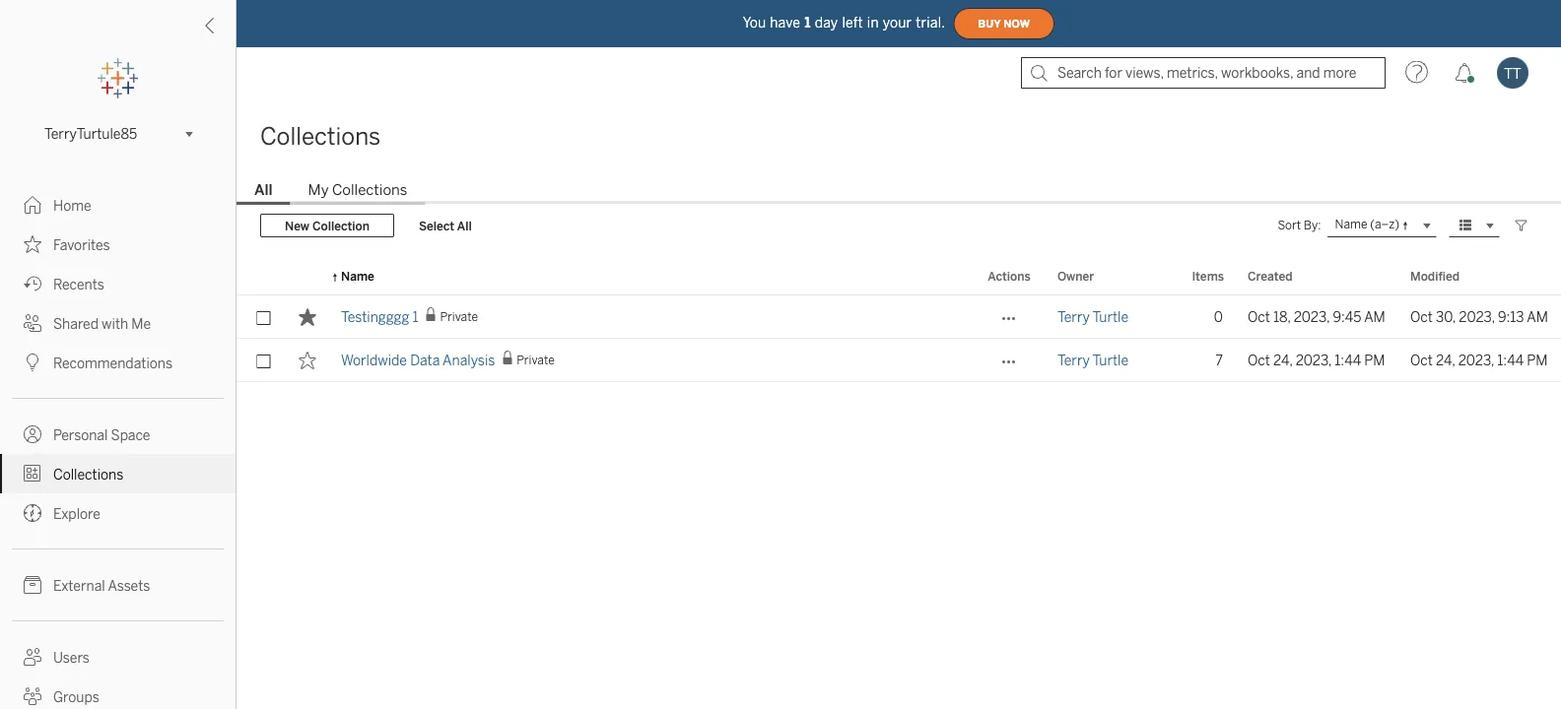 Task type: locate. For each thing, give the bounding box(es) containing it.
you
[[743, 15, 766, 31]]

2 pm from the left
[[1527, 352, 1548, 369]]

2 row from the top
[[237, 339, 1561, 382]]

1 vertical spatial turtle
[[1093, 352, 1129, 369]]

0 vertical spatial collections
[[260, 123, 381, 151]]

explore
[[53, 506, 100, 522]]

0 vertical spatial turtle
[[1093, 309, 1129, 325]]

collections up my
[[260, 123, 381, 151]]

row group containing testingggg 1
[[237, 296, 1561, 382]]

1 vertical spatial name
[[341, 269, 374, 283]]

private
[[440, 310, 478, 324], [517, 353, 555, 368]]

1:44
[[1335, 352, 1361, 369], [1498, 352, 1524, 369]]

24,
[[1273, 352, 1293, 369], [1436, 352, 1455, 369]]

name left (a–z) at right top
[[1335, 218, 1368, 232]]

1 vertical spatial collections
[[332, 181, 407, 199]]

0 vertical spatial all
[[254, 181, 273, 199]]

collections inside main navigation. press the up and down arrow keys to access links. element
[[53, 467, 124, 483]]

1 horizontal spatial 1:44
[[1498, 352, 1524, 369]]

all left my
[[254, 181, 273, 199]]

oct 24, 2023, 1:44 pm down oct 30, 2023, 9:13 am
[[1411, 352, 1548, 369]]

row
[[237, 296, 1561, 339], [237, 339, 1561, 382]]

buy now
[[978, 17, 1030, 30]]

1 row from the top
[[237, 296, 1561, 339]]

day
[[815, 15, 838, 31]]

am right 9:45
[[1364, 309, 1386, 325]]

all right 'select'
[[457, 219, 472, 233]]

terry for 7
[[1058, 352, 1090, 369]]

7
[[1216, 352, 1223, 369]]

0 horizontal spatial am
[[1364, 309, 1386, 325]]

1 terry turtle from the top
[[1058, 309, 1129, 325]]

recents
[[53, 276, 104, 293]]

1 vertical spatial 1
[[413, 309, 419, 325]]

buy now button
[[953, 8, 1055, 39]]

1 horizontal spatial all
[[457, 219, 472, 233]]

2 oct 24, 2023, 1:44 pm from the left
[[1411, 352, 1548, 369]]

created
[[1248, 269, 1293, 283]]

0 horizontal spatial private
[[440, 310, 478, 324]]

navigation containing all
[[237, 175, 1561, 205]]

1 vertical spatial all
[[457, 219, 472, 233]]

owner
[[1058, 269, 1094, 283]]

private up analysis
[[440, 310, 478, 324]]

terry turtle link for 0
[[1058, 296, 1129, 339]]

0 horizontal spatial 1:44
[[1335, 352, 1361, 369]]

buy
[[978, 17, 1001, 30]]

recommendations link
[[0, 343, 236, 382]]

1 vertical spatial terry turtle
[[1058, 352, 1129, 369]]

oct 24, 2023, 1:44 pm
[[1248, 352, 1385, 369], [1411, 352, 1548, 369]]

2 terry turtle link from the top
[[1058, 339, 1129, 382]]

1
[[804, 15, 811, 31], [413, 309, 419, 325]]

1 horizontal spatial pm
[[1527, 352, 1548, 369]]

0
[[1214, 309, 1223, 325]]

1 pm from the left
[[1364, 352, 1385, 369]]

0 horizontal spatial all
[[254, 181, 273, 199]]

oct left 30, on the right
[[1411, 309, 1433, 325]]

am for oct 30, 2023, 9:13 am
[[1527, 309, 1548, 325]]

1 oct 24, 2023, 1:44 pm from the left
[[1248, 352, 1385, 369]]

0 vertical spatial terry
[[1058, 309, 1090, 325]]

1 right testingggg
[[413, 309, 419, 325]]

0 vertical spatial private
[[440, 310, 478, 324]]

groups link
[[0, 677, 236, 710]]

2 am from the left
[[1527, 309, 1548, 325]]

private right analysis
[[517, 353, 555, 368]]

name (a–z) button
[[1327, 214, 1437, 238]]

now
[[1004, 17, 1030, 30]]

terry
[[1058, 309, 1090, 325], [1058, 352, 1090, 369]]

0 horizontal spatial 24,
[[1273, 352, 1293, 369]]

1 vertical spatial terry
[[1058, 352, 1090, 369]]

1 24, from the left
[[1273, 352, 1293, 369]]

am right 9:13
[[1527, 309, 1548, 325]]

testingggg 1
[[341, 309, 419, 325]]

external
[[53, 578, 105, 594]]

explore link
[[0, 494, 236, 533]]

1 am from the left
[[1364, 309, 1386, 325]]

sort by:
[[1278, 218, 1321, 233]]

grid
[[237, 258, 1561, 710]]

home link
[[0, 185, 236, 225]]

1 vertical spatial private
[[517, 353, 555, 368]]

2 terry from the top
[[1058, 352, 1090, 369]]

testingggg 1 link
[[341, 296, 419, 339]]

2 terry turtle from the top
[[1058, 352, 1129, 369]]

terry turtle
[[1058, 309, 1129, 325], [1058, 352, 1129, 369]]

0 vertical spatial name
[[1335, 218, 1368, 232]]

groups
[[53, 689, 99, 706]]

1:44 down 9:13
[[1498, 352, 1524, 369]]

collection
[[312, 219, 370, 233]]

0 vertical spatial 1
[[804, 15, 811, 31]]

oct right 7
[[1248, 352, 1270, 369]]

oct
[[1248, 309, 1270, 325], [1411, 309, 1433, 325], [1248, 352, 1270, 369], [1411, 352, 1433, 369]]

select all button
[[406, 214, 485, 238]]

navigation
[[237, 175, 1561, 205]]

1 horizontal spatial oct 24, 2023, 1:44 pm
[[1411, 352, 1548, 369]]

pm
[[1364, 352, 1385, 369], [1527, 352, 1548, 369]]

pm down oct 30, 2023, 9:13 am
[[1527, 352, 1548, 369]]

name
[[1335, 218, 1368, 232], [341, 269, 374, 283]]

24, down 30, on the right
[[1436, 352, 1455, 369]]

2 vertical spatial collections
[[53, 467, 124, 483]]

recents link
[[0, 264, 236, 304]]

users link
[[0, 638, 236, 677]]

row group
[[237, 296, 1561, 382]]

navigation panel element
[[0, 59, 236, 710]]

assets
[[108, 578, 150, 594]]

1 terry from the top
[[1058, 309, 1090, 325]]

1 horizontal spatial am
[[1527, 309, 1548, 325]]

oct 24, 2023, 1:44 pm down oct 18, 2023, 9:45 am
[[1248, 352, 1385, 369]]

1 horizontal spatial 1
[[804, 15, 811, 31]]

0 horizontal spatial name
[[341, 269, 374, 283]]

oct 18, 2023, 9:45 am
[[1248, 309, 1386, 325]]

have
[[770, 15, 801, 31]]

1 horizontal spatial name
[[1335, 218, 1368, 232]]

select all
[[419, 219, 472, 233]]

0 horizontal spatial 1
[[413, 309, 419, 325]]

collections main content
[[237, 99, 1561, 710]]

0 vertical spatial terry turtle
[[1058, 309, 1129, 325]]

in
[[867, 15, 879, 31]]

me
[[131, 316, 151, 332]]

24, down 18,
[[1273, 352, 1293, 369]]

home
[[53, 198, 91, 214]]

1 inside collections main content
[[413, 309, 419, 325]]

pm down oct 18, 2023, 9:45 am
[[1364, 352, 1385, 369]]

turtle
[[1093, 309, 1129, 325], [1093, 352, 1129, 369]]

1:44 down 9:45
[[1335, 352, 1361, 369]]

name for name (a–z)
[[1335, 218, 1368, 232]]

2 turtle from the top
[[1093, 352, 1129, 369]]

collections up 'collection'
[[332, 181, 407, 199]]

2023,
[[1294, 309, 1330, 325], [1459, 309, 1495, 325], [1296, 352, 1332, 369], [1458, 352, 1494, 369]]

name inside dropdown button
[[1335, 218, 1368, 232]]

collections
[[260, 123, 381, 151], [332, 181, 407, 199], [53, 467, 124, 483]]

shared with me link
[[0, 304, 236, 343]]

space
[[111, 427, 150, 444]]

am
[[1364, 309, 1386, 325], [1527, 309, 1548, 325]]

all
[[254, 181, 273, 199], [457, 219, 472, 233]]

1 left day in the right top of the page
[[804, 15, 811, 31]]

1 horizontal spatial private
[[517, 353, 555, 368]]

1 terry turtle link from the top
[[1058, 296, 1129, 339]]

collections inside the sub-spaces tab list
[[332, 181, 407, 199]]

name up testingggg
[[341, 269, 374, 283]]

row containing testingggg 1
[[237, 296, 1561, 339]]

terry turtle link
[[1058, 296, 1129, 339], [1058, 339, 1129, 382]]

0 horizontal spatial pm
[[1364, 352, 1385, 369]]

all inside the sub-spaces tab list
[[254, 181, 273, 199]]

0 horizontal spatial oct 24, 2023, 1:44 pm
[[1248, 352, 1385, 369]]

1 turtle from the top
[[1093, 309, 1129, 325]]

2023, down oct 18, 2023, 9:45 am
[[1296, 352, 1332, 369]]

collections down personal on the left of the page
[[53, 467, 124, 483]]

1 horizontal spatial 24,
[[1436, 352, 1455, 369]]

actions
[[988, 269, 1031, 283]]



Task type: describe. For each thing, give the bounding box(es) containing it.
private for worldwide data analysis
[[517, 353, 555, 368]]

personal space link
[[0, 415, 236, 454]]

you have 1 day left in your trial.
[[743, 15, 946, 31]]

oct down oct 30, 2023, 9:13 am
[[1411, 352, 1433, 369]]

2 1:44 from the left
[[1498, 352, 1524, 369]]

grid containing testingggg 1
[[237, 258, 1561, 710]]

2 24, from the left
[[1436, 352, 1455, 369]]

personal
[[53, 427, 108, 444]]

list view image
[[1457, 217, 1475, 235]]

terry for 0
[[1058, 309, 1090, 325]]

your
[[883, 15, 912, 31]]

worldwide data analysis link
[[341, 339, 495, 382]]

2023, right 18,
[[1294, 309, 1330, 325]]

favorites link
[[0, 225, 236, 264]]

select
[[419, 219, 455, 233]]

favorites
[[53, 237, 110, 253]]

new
[[285, 219, 309, 233]]

worldwide
[[341, 352, 407, 369]]

shared with me
[[53, 316, 151, 332]]

2023, right 30, on the right
[[1459, 309, 1495, 325]]

external assets
[[53, 578, 150, 594]]

private for testingggg 1
[[440, 310, 478, 324]]

with
[[102, 316, 128, 332]]

sort
[[1278, 218, 1301, 233]]

1 1:44 from the left
[[1335, 352, 1361, 369]]

by:
[[1304, 218, 1321, 233]]

terry turtle link for 7
[[1058, 339, 1129, 382]]

name (a–z)
[[1335, 218, 1400, 232]]

new collection
[[285, 219, 370, 233]]

terry turtle for 7
[[1058, 352, 1129, 369]]

terry turtle for 0
[[1058, 309, 1129, 325]]

2023, down oct 30, 2023, 9:13 am
[[1458, 352, 1494, 369]]

collections link
[[0, 454, 236, 494]]

recommendations
[[53, 355, 173, 372]]

items
[[1192, 269, 1224, 283]]

modified
[[1411, 269, 1460, 283]]

data
[[410, 352, 440, 369]]

oct 30, 2023, 9:13 am
[[1411, 309, 1548, 325]]

turtle for 0
[[1093, 309, 1129, 325]]

my
[[308, 181, 329, 199]]

terryturtule85 button
[[36, 122, 199, 146]]

30,
[[1436, 309, 1456, 325]]

worldwide data analysis
[[341, 352, 495, 369]]

external assets link
[[0, 566, 236, 605]]

turtle for 7
[[1093, 352, 1129, 369]]

oct left 18,
[[1248, 309, 1270, 325]]

Search for views, metrics, workbooks, and more text field
[[1021, 57, 1386, 89]]

shared
[[53, 316, 99, 332]]

new collection button
[[260, 214, 394, 238]]

trial.
[[916, 15, 946, 31]]

terryturtule85
[[44, 126, 137, 142]]

my collections
[[308, 181, 407, 199]]

am for oct 18, 2023, 9:45 am
[[1364, 309, 1386, 325]]

row containing worldwide data analysis
[[237, 339, 1561, 382]]

analysis
[[443, 352, 495, 369]]

users
[[53, 650, 90, 666]]

9:13
[[1498, 309, 1524, 325]]

9:45
[[1333, 309, 1362, 325]]

personal space
[[53, 427, 150, 444]]

left
[[842, 15, 863, 31]]

testingggg
[[341, 309, 409, 325]]

18,
[[1273, 309, 1291, 325]]

(a–z)
[[1370, 218, 1400, 232]]

name for name
[[341, 269, 374, 283]]

main navigation. press the up and down arrow keys to access links. element
[[0, 185, 236, 710]]

all inside button
[[457, 219, 472, 233]]

sub-spaces tab list
[[237, 179, 1561, 205]]



Task type: vqa. For each thing, say whether or not it's contained in the screenshot.
SOURCE,
no



